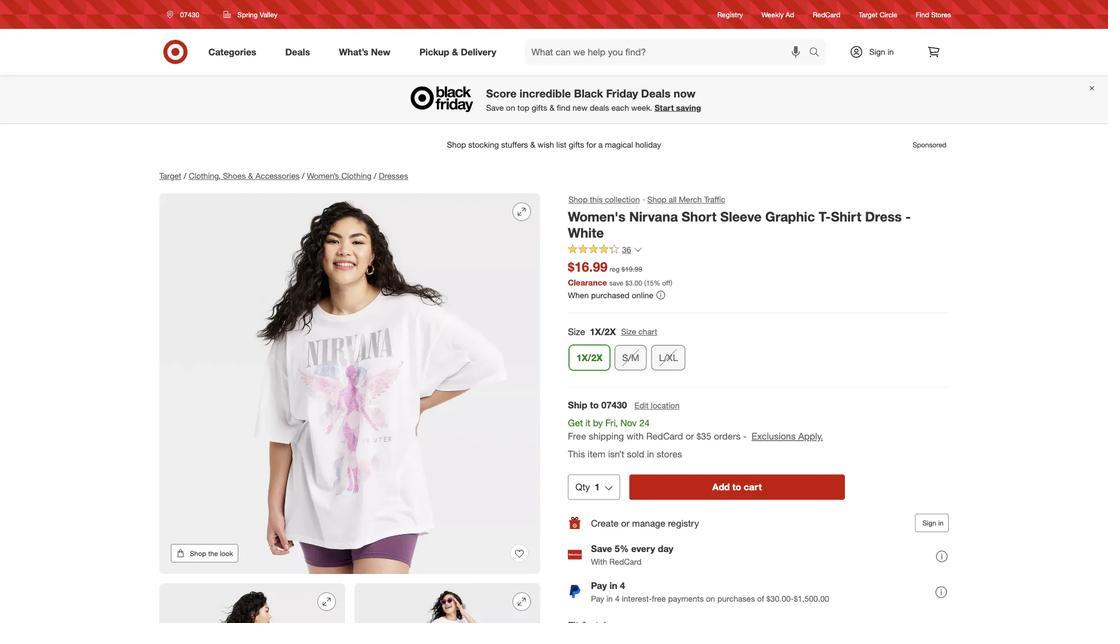 Task type: describe. For each thing, give the bounding box(es) containing it.
dress
[[866, 208, 902, 225]]

save
[[610, 279, 624, 287]]

save inside save 5% every day with redcard
[[591, 544, 613, 555]]

(
[[645, 279, 647, 287]]

shipping
[[589, 431, 624, 442]]

registry link
[[718, 9, 744, 19]]

clothing
[[342, 171, 372, 181]]

find
[[917, 10, 930, 19]]

15
[[647, 279, 654, 287]]

1 vertical spatial 1x/2x
[[577, 352, 603, 364]]

weekly ad link
[[762, 9, 795, 19]]

black
[[574, 87, 604, 100]]

off
[[663, 279, 671, 287]]

redcard link
[[813, 9, 841, 19]]

women's
[[568, 208, 626, 225]]

all
[[669, 195, 677, 205]]

merch
[[679, 195, 702, 205]]

registry
[[668, 518, 699, 529]]

now
[[674, 87, 696, 100]]

target / clothing, shoes & accessories / women's clothing / dresses
[[159, 171, 408, 181]]

location
[[651, 401, 680, 411]]

to for ship
[[590, 400, 599, 411]]

women's clothing link
[[307, 171, 372, 181]]

24
[[640, 418, 650, 429]]

2 pay from the top
[[591, 594, 605, 604]]

t-
[[819, 208, 831, 225]]

What can we help you find? suggestions appear below search field
[[525, 39, 813, 65]]

clearance
[[568, 277, 607, 288]]

36 link
[[568, 244, 643, 257]]

edit location button
[[634, 400, 681, 412]]

shop the look link
[[171, 545, 238, 563]]

deals link
[[276, 39, 325, 65]]

start
[[655, 103, 674, 113]]

0 horizontal spatial 4
[[616, 594, 620, 604]]

1 vertical spatial or
[[622, 518, 630, 529]]

1x/2x link
[[569, 345, 610, 371]]

1 horizontal spatial 4
[[620, 581, 626, 592]]

pickup
[[420, 46, 450, 58]]

when
[[568, 290, 589, 300]]

saving
[[677, 103, 702, 113]]

score
[[486, 87, 517, 100]]

3 / from the left
[[374, 171, 377, 181]]

0 vertical spatial 1x/2x
[[590, 326, 616, 337]]

$19.99
[[622, 265, 643, 274]]

1 pay from the top
[[591, 581, 607, 592]]

target link
[[159, 171, 182, 181]]

deals
[[590, 103, 610, 113]]

free
[[652, 594, 666, 604]]

fri,
[[606, 418, 618, 429]]

women's nirvana short sleeve graphic t-shirt dress - white, 1 of 9 image
[[159, 193, 541, 575]]

s/m link
[[615, 345, 647, 371]]

$16.99 reg $19.99 clearance save $ 3.00 ( 15 % off )
[[568, 259, 673, 288]]

accessories
[[256, 171, 300, 181]]

$30.00-
[[767, 594, 794, 604]]

07430 button
[[159, 4, 212, 25]]

in inside button
[[939, 519, 944, 528]]

chart
[[639, 327, 658, 337]]

redcard inside get it by fri, nov 24 free shipping with redcard or $35 orders - exclusions apply.
[[647, 431, 684, 442]]

this
[[590, 195, 603, 205]]

it
[[586, 418, 591, 429]]

women's nirvana short sleeve graphic t-shirt dress - white, 3 of 9 image
[[355, 584, 541, 624]]

0 horizontal spatial size
[[568, 326, 586, 337]]

add to cart button
[[630, 475, 846, 501]]

with
[[591, 557, 608, 567]]

on inside score incredible black friday deals now save on top gifts & find new deals each week. start saving
[[506, 103, 516, 113]]

each
[[612, 103, 629, 113]]

%
[[654, 279, 661, 287]]

pay in 4 pay in 4 interest-free payments on purchases of $30.00-$1,500.00
[[591, 581, 830, 604]]

this
[[568, 449, 585, 460]]

sign in button
[[916, 514, 949, 533]]

1 vertical spatial 07430
[[602, 400, 627, 411]]

on inside 'pay in 4 pay in 4 interest-free payments on purchases of $30.00-$1,500.00'
[[707, 594, 716, 604]]

reg
[[610, 265, 620, 274]]

07430 inside dropdown button
[[180, 10, 199, 19]]

women's nirvana short sleeve graphic t-shirt dress - white, 2 of 9 image
[[159, 584, 345, 624]]

shirt
[[831, 208, 862, 225]]

save 5% every day with redcard
[[591, 544, 674, 567]]

$35
[[697, 431, 712, 442]]

exclusions
[[752, 431, 796, 442]]

with
[[627, 431, 644, 442]]

deals inside score incredible black friday deals now save on top gifts & find new deals each week. start saving
[[642, 87, 671, 100]]

36
[[623, 245, 632, 255]]

sleeve
[[721, 208, 762, 225]]

shop the look
[[190, 550, 233, 558]]

size 1x/2x size chart
[[568, 326, 658, 337]]

sign inside button
[[923, 519, 937, 528]]

stores
[[657, 449, 683, 460]]

incredible
[[520, 87, 571, 100]]

shop this collection
[[569, 195, 640, 205]]

edit location
[[635, 401, 680, 411]]

to for add
[[733, 482, 742, 493]]

ship to 07430
[[568, 400, 627, 411]]

weekly
[[762, 10, 784, 19]]

the
[[208, 550, 218, 558]]

2 / from the left
[[302, 171, 305, 181]]

0 vertical spatial redcard
[[813, 10, 841, 19]]



Task type: vqa. For each thing, say whether or not it's contained in the screenshot.
Dog in Candy Cane With Apple And Cinnamon Flavored Gingerbread Men Dog Treats - 4.4oz - Wondershop™
no



Task type: locate. For each thing, give the bounding box(es) containing it.
2 vertical spatial &
[[248, 171, 253, 181]]

0 horizontal spatial &
[[248, 171, 253, 181]]

manage
[[633, 518, 666, 529]]

spring valley
[[238, 10, 278, 19]]

short
[[682, 208, 717, 225]]

advertisement region
[[150, 131, 959, 159]]

& right pickup
[[452, 46, 459, 58]]

group
[[567, 325, 949, 375]]

on
[[506, 103, 516, 113], [707, 594, 716, 604]]

0 horizontal spatial sign in
[[870, 47, 895, 57]]

0 vertical spatial &
[[452, 46, 459, 58]]

isn't
[[609, 449, 625, 460]]

this item isn't sold in stores
[[568, 449, 683, 460]]

1 horizontal spatial &
[[452, 46, 459, 58]]

1 horizontal spatial sign in
[[923, 519, 944, 528]]

0 horizontal spatial /
[[184, 171, 187, 181]]

0 vertical spatial pay
[[591, 581, 607, 592]]

0 vertical spatial or
[[686, 431, 694, 442]]

shop inside image gallery element
[[190, 550, 206, 558]]

0 horizontal spatial shop
[[190, 550, 206, 558]]

or left $35
[[686, 431, 694, 442]]

shop left the this
[[569, 195, 588, 205]]

l/xl
[[659, 352, 678, 364]]

1 horizontal spatial on
[[707, 594, 716, 604]]

0 horizontal spatial deals
[[285, 46, 310, 58]]

shop left the
[[190, 550, 206, 558]]

07430
[[180, 10, 199, 19], [602, 400, 627, 411]]

& inside score incredible black friday deals now save on top gifts & find new deals each week. start saving
[[550, 103, 555, 113]]

2 horizontal spatial &
[[550, 103, 555, 113]]

redcard down 5%
[[610, 557, 642, 567]]

2 horizontal spatial redcard
[[813, 10, 841, 19]]

1 vertical spatial 4
[[616, 594, 620, 604]]

& right shoes
[[248, 171, 253, 181]]

target circle link
[[859, 9, 898, 19]]

redcard inside save 5% every day with redcard
[[610, 557, 642, 567]]

target left clothing,
[[159, 171, 182, 181]]

find stores link
[[917, 9, 952, 19]]

0 vertical spatial sign
[[870, 47, 886, 57]]

- right dress
[[906, 208, 912, 225]]

4
[[620, 581, 626, 592], [616, 594, 620, 604]]

2 horizontal spatial /
[[374, 171, 377, 181]]

to inside "button"
[[733, 482, 742, 493]]

get it by fri, nov 24 free shipping with redcard or $35 orders - exclusions apply.
[[568, 418, 824, 442]]

add
[[713, 482, 730, 493]]

0 vertical spatial -
[[906, 208, 912, 225]]

pickup & delivery link
[[410, 39, 511, 65]]

0 horizontal spatial redcard
[[610, 557, 642, 567]]

sign in inside the sign in link
[[870, 47, 895, 57]]

0 horizontal spatial target
[[159, 171, 182, 181]]

deals up start
[[642, 87, 671, 100]]

/ left the dresses
[[374, 171, 377, 181]]

0 vertical spatial deals
[[285, 46, 310, 58]]

2 vertical spatial redcard
[[610, 557, 642, 567]]

friday
[[607, 87, 639, 100]]

0 horizontal spatial 07430
[[180, 10, 199, 19]]

target for target circle
[[859, 10, 878, 19]]

1 vertical spatial sign
[[923, 519, 937, 528]]

4 left interest-
[[616, 594, 620, 604]]

1 vertical spatial -
[[744, 431, 747, 442]]

or right the create
[[622, 518, 630, 529]]

when purchased online
[[568, 290, 654, 300]]

redcard right ad
[[813, 10, 841, 19]]

0 vertical spatial sign in
[[870, 47, 895, 57]]

spring valley button
[[216, 4, 285, 25]]

1 horizontal spatial -
[[906, 208, 912, 225]]

sign
[[870, 47, 886, 57], [923, 519, 937, 528]]

on right payments
[[707, 594, 716, 604]]

categories
[[208, 46, 257, 58]]

collection
[[605, 195, 640, 205]]

day
[[658, 544, 674, 555]]

on left top
[[506, 103, 516, 113]]

target left circle
[[859, 10, 878, 19]]

purchases
[[718, 594, 756, 604]]

-
[[906, 208, 912, 225], [744, 431, 747, 442]]

1 horizontal spatial /
[[302, 171, 305, 181]]

1 horizontal spatial to
[[733, 482, 742, 493]]

1x/2x up 1x/2x link
[[590, 326, 616, 337]]

- inside women's nirvana short sleeve graphic t-shirt dress - white
[[906, 208, 912, 225]]

$
[[626, 279, 629, 287]]

add to cart
[[713, 482, 762, 493]]

1 vertical spatial on
[[707, 594, 716, 604]]

1 horizontal spatial or
[[686, 431, 694, 442]]

0 vertical spatial save
[[486, 103, 504, 113]]

or inside get it by fri, nov 24 free shipping with redcard or $35 orders - exclusions apply.
[[686, 431, 694, 442]]

shop this collection link
[[568, 193, 641, 206]]

1 / from the left
[[184, 171, 187, 181]]

pickup & delivery
[[420, 46, 497, 58]]

image gallery element
[[159, 193, 541, 624]]

spring
[[238, 10, 258, 19]]

qty 1
[[576, 482, 600, 493]]

target inside target circle link
[[859, 10, 878, 19]]

payments
[[669, 594, 704, 604]]

find stores
[[917, 10, 952, 19]]

1 horizontal spatial shop
[[569, 195, 588, 205]]

1 vertical spatial redcard
[[647, 431, 684, 442]]

shop all merch traffic
[[648, 195, 726, 205]]

0 vertical spatial 07430
[[180, 10, 199, 19]]

1 horizontal spatial target
[[859, 10, 878, 19]]

1 horizontal spatial save
[[591, 544, 613, 555]]

0 horizontal spatial on
[[506, 103, 516, 113]]

1 vertical spatial &
[[550, 103, 555, 113]]

size inside size 1x/2x size chart
[[622, 327, 637, 337]]

apply.
[[799, 431, 824, 442]]

l/xl link
[[652, 345, 686, 371]]

1 vertical spatial sign in
[[923, 519, 944, 528]]

top
[[518, 103, 530, 113]]

to right add
[[733, 482, 742, 493]]

1 horizontal spatial deals
[[642, 87, 671, 100]]

exclusions apply. link
[[752, 431, 824, 442]]

0 vertical spatial to
[[590, 400, 599, 411]]

deals left what's
[[285, 46, 310, 58]]

stores
[[932, 10, 952, 19]]

gifts
[[532, 103, 548, 113]]

1
[[595, 482, 600, 493]]

categories link
[[199, 39, 271, 65]]

0 vertical spatial target
[[859, 10, 878, 19]]

cart
[[744, 482, 762, 493]]

interest-
[[622, 594, 652, 604]]

1x/2x down size 1x/2x size chart
[[577, 352, 603, 364]]

0 vertical spatial on
[[506, 103, 516, 113]]

0 horizontal spatial or
[[622, 518, 630, 529]]

search button
[[805, 39, 832, 67]]

- right orders
[[744, 431, 747, 442]]

/
[[184, 171, 187, 181], [302, 171, 305, 181], [374, 171, 377, 181]]

/ right target "link"
[[184, 171, 187, 181]]

target circle
[[859, 10, 898, 19]]

3.00
[[629, 279, 643, 287]]

1 vertical spatial target
[[159, 171, 182, 181]]

1 horizontal spatial redcard
[[647, 431, 684, 442]]

save up with
[[591, 544, 613, 555]]

1x/2x
[[590, 326, 616, 337], [577, 352, 603, 364]]

1 vertical spatial deals
[[642, 87, 671, 100]]

$16.99
[[568, 259, 608, 275]]

size up 1x/2x link
[[568, 326, 586, 337]]

redcard
[[813, 10, 841, 19], [647, 431, 684, 442], [610, 557, 642, 567]]

0 vertical spatial 4
[[620, 581, 626, 592]]

shop for shop all merch traffic
[[648, 195, 667, 205]]

new
[[573, 103, 588, 113]]

clothing,
[[189, 171, 221, 181]]

0 horizontal spatial -
[[744, 431, 747, 442]]

- inside get it by fri, nov 24 free shipping with redcard or $35 orders - exclusions apply.
[[744, 431, 747, 442]]

what's new
[[339, 46, 391, 58]]

size chart button
[[621, 326, 658, 339]]

sign in inside sign in button
[[923, 519, 944, 528]]

dresses
[[379, 171, 408, 181]]

by
[[593, 418, 603, 429]]

shop left the all
[[648, 195, 667, 205]]

group containing size
[[567, 325, 949, 375]]

to
[[590, 400, 599, 411], [733, 482, 742, 493]]

0 horizontal spatial to
[[590, 400, 599, 411]]

1 horizontal spatial size
[[622, 327, 637, 337]]

s/m
[[623, 352, 640, 364]]

women's
[[307, 171, 339, 181]]

save down "score"
[[486, 103, 504, 113]]

shop for shop the look
[[190, 550, 206, 558]]

1 vertical spatial to
[[733, 482, 742, 493]]

save inside score incredible black friday deals now save on top gifts & find new deals each week. start saving
[[486, 103, 504, 113]]

$1,500.00
[[794, 594, 830, 604]]

& left find
[[550, 103, 555, 113]]

registry
[[718, 10, 744, 19]]

1 vertical spatial pay
[[591, 594, 605, 604]]

0 horizontal spatial save
[[486, 103, 504, 113]]

redcard up stores
[[647, 431, 684, 442]]

target for target / clothing, shoes & accessories / women's clothing / dresses
[[159, 171, 182, 181]]

shop for shop this collection
[[569, 195, 588, 205]]

to right ship
[[590, 400, 599, 411]]

find
[[557, 103, 571, 113]]

look
[[220, 550, 233, 558]]

free
[[568, 431, 587, 442]]

size left chart
[[622, 327, 637, 337]]

0 horizontal spatial sign
[[870, 47, 886, 57]]

2 horizontal spatial shop
[[648, 195, 667, 205]]

women's nirvana short sleeve graphic t-shirt dress - white
[[568, 208, 912, 241]]

4 up interest-
[[620, 581, 626, 592]]

valley
[[260, 10, 278, 19]]

week.
[[632, 103, 653, 113]]

search
[[805, 47, 832, 59]]

new
[[371, 46, 391, 58]]

1 horizontal spatial sign
[[923, 519, 937, 528]]

1 horizontal spatial 07430
[[602, 400, 627, 411]]

weekly ad
[[762, 10, 795, 19]]

clothing, shoes & accessories link
[[189, 171, 300, 181]]

1 vertical spatial save
[[591, 544, 613, 555]]

get
[[568, 418, 583, 429]]

/ left women's
[[302, 171, 305, 181]]



